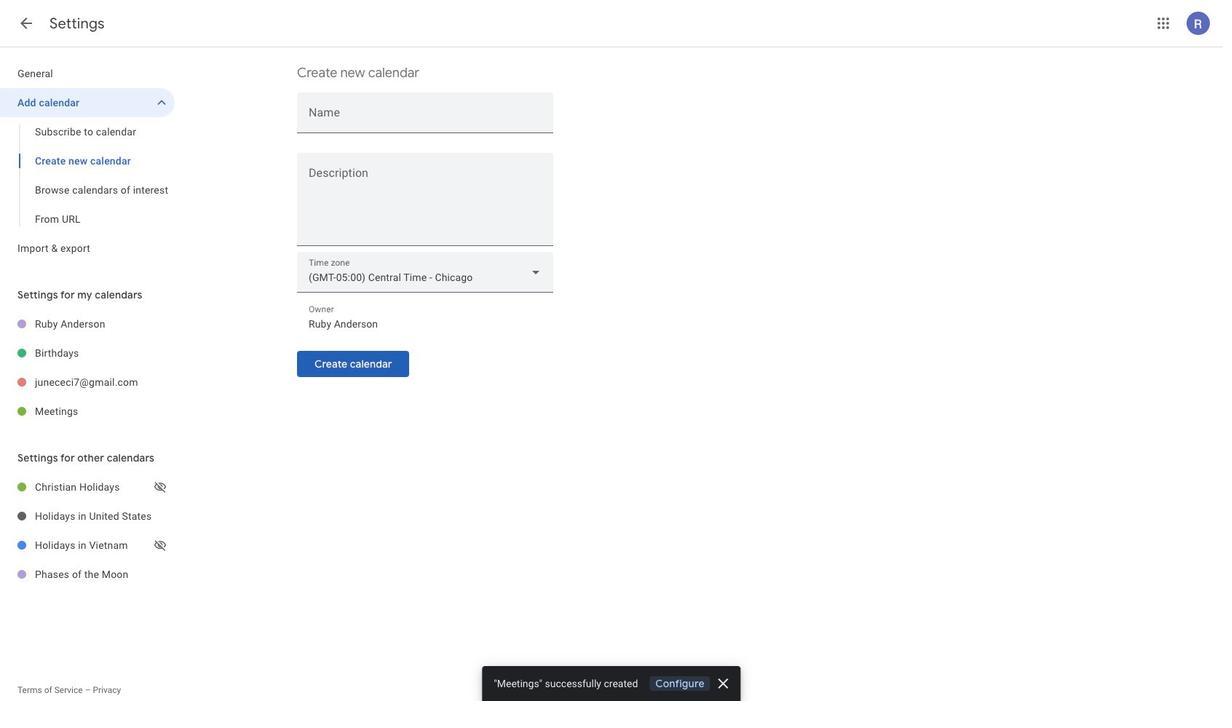Task type: vqa. For each thing, say whether or not it's contained in the screenshot.
the leftmost 5
no



Task type: locate. For each thing, give the bounding box(es) containing it.
1 tree from the top
[[0, 59, 175, 263]]

None text field
[[309, 108, 542, 128], [309, 314, 542, 334], [309, 108, 542, 128], [309, 314, 542, 334]]

birthdays tree item
[[0, 339, 175, 368]]

tree
[[0, 59, 175, 263], [0, 310, 175, 426], [0, 473, 175, 589]]

3 tree from the top
[[0, 473, 175, 589]]

1 vertical spatial tree
[[0, 310, 175, 426]]

christian holidays tree item
[[0, 473, 175, 502]]

None field
[[297, 252, 554, 293]]

ruby anderson tree item
[[0, 310, 175, 339]]

2 vertical spatial tree
[[0, 473, 175, 589]]

holidays in vietnam tree item
[[0, 531, 175, 560]]

go back image
[[17, 15, 35, 32]]

junececi7@gmail.com tree item
[[0, 368, 175, 397]]

add calendar tree item
[[0, 88, 175, 117]]

0 vertical spatial tree
[[0, 59, 175, 263]]

group
[[0, 117, 175, 234]]

None text field
[[297, 170, 554, 240]]

heading
[[50, 15, 105, 33]]



Task type: describe. For each thing, give the bounding box(es) containing it.
holidays in united states tree item
[[0, 502, 175, 531]]

phases of the moon tree item
[[0, 560, 175, 589]]

2 tree from the top
[[0, 310, 175, 426]]

meetings tree item
[[0, 397, 175, 426]]



